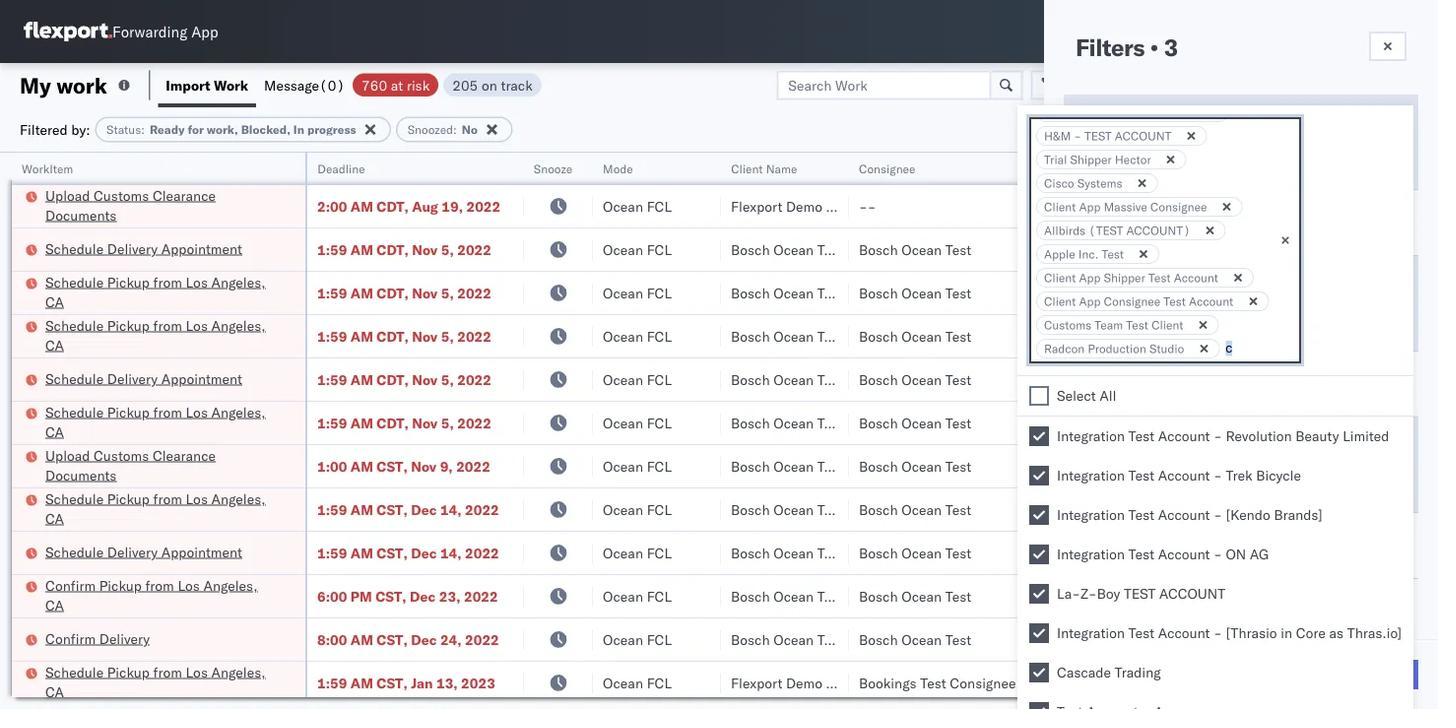 Task type: locate. For each thing, give the bounding box(es) containing it.
5 1846748 from the top
[[1130, 414, 1190, 431]]

0 vertical spatial customs
[[94, 187, 149, 204]]

5 flex-1846748 from the top
[[1087, 414, 1190, 431]]

1 flexport from the top
[[731, 197, 782, 215]]

ca for 'confirm pickup from los angeles, ca' "link"
[[45, 596, 64, 614]]

3 schedule delivery appointment from the top
[[45, 543, 242, 560]]

test123456 for second schedule pickup from los angeles, ca link from the top of the page
[[1342, 328, 1425, 345]]

on
[[1226, 546, 1246, 563]]

0 vertical spatial test
[[1084, 129, 1112, 143]]

5 schedule pickup from los angeles, ca button from the top
[[45, 662, 280, 704]]

2 vertical spatial schedule delivery appointment
[[45, 543, 242, 560]]

3 button
[[1076, 148, 1407, 177]]

trial shipper hector
[[1044, 152, 1151, 167]]

status up trial shipper hector
[[1076, 118, 1118, 135]]

resize handle column header
[[282, 153, 305, 709], [500, 153, 524, 709], [569, 153, 593, 709], [697, 153, 721, 709], [825, 153, 849, 709], [1022, 153, 1046, 709], [1180, 153, 1204, 709], [1308, 153, 1332, 709], [1403, 153, 1426, 709]]

1 vertical spatial 14,
[[440, 544, 462, 561]]

0 vertical spatial port
[[1147, 537, 1175, 554]]

ca for 1st schedule pickup from los angeles, ca link
[[45, 293, 64, 310]]

1 vertical spatial 3
[[1097, 154, 1106, 171]]

snoozed up deadline button
[[407, 122, 453, 137]]

2 ceau7522281, from the top
[[1214, 284, 1315, 301]]

1 schedule delivery appointment link from the top
[[45, 239, 242, 259]]

3 flex- from the top
[[1087, 284, 1130, 301]]

mode down radcon production studio
[[1076, 375, 1112, 393]]

0 vertical spatial 3
[[1164, 33, 1178, 62]]

schedule delivery appointment link for 1:59 am cst, dec 14, 2022
[[45, 542, 242, 562]]

cst, up 6:00 pm cst, dec 23, 2022
[[377, 544, 408, 561]]

0 vertical spatial schedule delivery appointment button
[[45, 239, 242, 261]]

1893174
[[1130, 674, 1190, 691]]

am for schedule delivery appointment link related to 1:59 am cdt, nov 5, 2022
[[351, 371, 373, 388]]

flexport. image
[[24, 22, 112, 41]]

dec
[[411, 501, 437, 518], [411, 544, 437, 561], [410, 588, 436, 605], [411, 631, 437, 648]]

1 horizontal spatial name
[[1119, 441, 1157, 459]]

4 am from the top
[[351, 328, 373, 345]]

0 horizontal spatial client name
[[731, 161, 797, 176]]

confirm
[[45, 577, 96, 594], [45, 630, 96, 647]]

action
[[1371, 76, 1414, 94]]

mbl/mawb num button
[[1332, 157, 1438, 176]]

1 vertical spatial port
[[1124, 603, 1152, 620]]

0 vertical spatial flexport
[[731, 197, 782, 215]]

am for second schedule pickup from los angeles, ca link from the top of the page
[[351, 328, 373, 345]]

0 vertical spatial upload customs clearance documents link
[[45, 186, 280, 225]]

dec left 23,
[[410, 588, 436, 605]]

0 vertical spatial account
[[1115, 129, 1172, 143]]

6 1:59 from the top
[[317, 501, 347, 518]]

app for client app consignee test account
[[1079, 294, 1101, 309]]

from for 2nd schedule pickup from los angeles, ca link from the bottom of the page
[[153, 490, 182, 507]]

11 ocean fcl from the top
[[603, 631, 672, 648]]

account up hector
[[1115, 129, 1172, 143]]

resize handle column header for deadline
[[500, 153, 524, 709]]

snoozed up team
[[1076, 280, 1131, 297]]

cancel
[[1078, 666, 1124, 683]]

ca for third schedule pickup from los angeles, ca link from the bottom
[[45, 423, 64, 440]]

by:
[[71, 121, 90, 138]]

revolution
[[1226, 427, 1292, 445]]

ceau7522281, hlxu6269489, hl for second schedule pickup from los angeles, ca link from the top of the page
[[1214, 327, 1438, 344]]

hlxu6269489,
[[1318, 240, 1419, 258], [1318, 284, 1419, 301], [1318, 327, 1419, 344], [1318, 370, 1419, 388], [1318, 414, 1419, 431], [1318, 457, 1419, 474]]

clearance for 1:00 am cst, nov 9, 2022
[[153, 447, 216, 464]]

mbl/mawb
[[1342, 161, 1410, 176]]

ceau7522281, hlxu6269489, hl for 1st schedule pickup from los angeles, ca link
[[1214, 284, 1438, 301]]

1846748 down client app consignee test account
[[1130, 328, 1190, 345]]

0 vertical spatial 1:59 am cst, dec 14, 2022
[[317, 501, 499, 518]]

1846748 up 'customs team test client'
[[1130, 284, 1190, 301]]

2 test123456 from the top
[[1342, 284, 1425, 301]]

nov for third schedule pickup from los angeles, ca link from the bottom
[[412, 414, 438, 431]]

abcdefg7845 for confirm pickup from los angeles, ca
[[1342, 588, 1438, 605]]

14, up 23,
[[440, 544, 462, 561]]

3 schedule delivery appointment link from the top
[[45, 542, 242, 562]]

am for 1:59 am cst, dec 14, 2022 schedule delivery appointment link
[[351, 544, 373, 561]]

ceau7522281, up bicycle
[[1214, 414, 1315, 431]]

customs team test client
[[1044, 318, 1183, 332]]

35 button
[[1076, 471, 1407, 500]]

massive
[[1104, 199, 1147, 214]]

3 1846748 from the top
[[1130, 328, 1190, 345]]

1 vertical spatial upload customs clearance documents link
[[45, 446, 280, 485]]

ceau7522281, up the revolution
[[1214, 370, 1315, 388]]

am for 5th schedule pickup from los angeles, ca link from the top
[[351, 674, 373, 691]]

1 vertical spatial flexport
[[731, 674, 782, 691]]

progress
[[307, 122, 356, 137]]

3 schedule pickup from los angeles, ca button from the top
[[45, 402, 280, 444]]

0 vertical spatial upload
[[45, 187, 90, 204]]

confirm inside 'confirm pickup from los angeles, ca'
[[45, 577, 96, 594]]

os button
[[1369, 9, 1414, 54]]

6 am from the top
[[351, 414, 373, 431]]

6 1846748 from the top
[[1130, 458, 1190, 475]]

ca inside 'confirm pickup from los angeles, ca'
[[45, 596, 64, 614]]

0 vertical spatial risk
[[407, 76, 430, 94]]

12 fcl from the top
[[647, 674, 672, 691]]

test right boy
[[1124, 585, 1156, 602]]

flex-1889466 up trading
[[1087, 631, 1190, 648]]

2 vertical spatial appointment
[[161, 543, 242, 560]]

cst, for 'confirm pickup from los angeles, ca' "link"
[[375, 588, 406, 605]]

nov for second schedule pickup from los angeles, ca link from the top of the page
[[412, 328, 438, 345]]

2 hl from the top
[[1423, 284, 1438, 301]]

account down integration test account - trek bicycle
[[1158, 506, 1210, 524]]

5, for 1st schedule pickup from los angeles, ca link
[[441, 284, 454, 301]]

at risk
[[1076, 214, 1119, 231]]

0 vertical spatial schedule delivery appointment link
[[45, 239, 242, 259]]

from for second schedule pickup from los angeles, ca link from the top of the page
[[153, 317, 182, 334]]

demo
[[786, 197, 823, 215], [786, 674, 823, 691]]

35
[[1097, 477, 1114, 494]]

app up import work
[[191, 22, 218, 41]]

1846748 down account)
[[1130, 241, 1190, 258]]

account up the integration test account - [kendo brands]
[[1158, 467, 1210, 484]]

1 horizontal spatial snoozed
[[1076, 280, 1131, 297]]

lhuu7894563, down [kendo
[[1214, 544, 1315, 561]]

1:00 am cst, nov 9, 2022
[[317, 458, 490, 475]]

1 documents from the top
[[45, 206, 117, 224]]

confirm delivery
[[45, 630, 150, 647]]

1:59 am cdt, nov 5, 2022
[[317, 241, 491, 258], [317, 284, 491, 301], [317, 328, 491, 345], [317, 371, 491, 388], [317, 414, 491, 431]]

app down cisco systems
[[1079, 199, 1101, 214]]

7 schedule from the top
[[45, 543, 104, 560]]

integration up departure
[[1057, 467, 1125, 484]]

from inside 'confirm pickup from los angeles, ca'
[[145, 577, 174, 594]]

3 hl from the top
[[1423, 327, 1438, 344]]

ceau7522281, down the revolution
[[1214, 457, 1315, 474]]

1 vertical spatial 1:59 am cst, dec 14, 2022
[[317, 544, 499, 561]]

snoozed for snoozed : no
[[407, 122, 453, 137]]

2 hlxu6269489, from the top
[[1318, 284, 1419, 301]]

am for 1:00 am cst, nov 9, 2022 upload customs clearance documents link
[[351, 458, 373, 475]]

demo for -
[[786, 197, 823, 215]]

los inside 'confirm pickup from los angeles, ca'
[[178, 577, 200, 594]]

no down the 205
[[462, 122, 478, 137]]

1846748 up the integration test account - [kendo brands]
[[1130, 458, 1190, 475]]

1 horizontal spatial status
[[1076, 118, 1118, 135]]

2 upload from the top
[[45, 447, 90, 464]]

1889466 for confirm pickup from los angeles, ca
[[1130, 588, 1190, 605]]

on
[[482, 76, 497, 94]]

1 horizontal spatial risk
[[1094, 214, 1119, 231]]

1 vertical spatial schedule delivery appointment link
[[45, 369, 242, 389]]

account down the integration test account - [kendo brands]
[[1158, 546, 1210, 563]]

ceau7522281, down caiu7969337
[[1214, 240, 1315, 258]]

1 vertical spatial client name
[[1076, 441, 1157, 459]]

demo down client name button
[[786, 197, 823, 215]]

2 abcdefg7845 from the top
[[1342, 544, 1438, 561]]

aug
[[412, 197, 438, 215]]

760
[[362, 76, 387, 94]]

1 vertical spatial name
[[1119, 441, 1157, 459]]

2 flexport from the top
[[731, 674, 782, 691]]

am for upload customs clearance documents link for 2:00 am cdt, aug 19, 2022
[[351, 197, 373, 215]]

am for 1st schedule pickup from los angeles, ca link
[[351, 284, 373, 301]]

dec down 1:00 am cst, nov 9, 2022
[[411, 501, 437, 518]]

upload customs clearance documents link for 1:00 am cst, nov 9, 2022
[[45, 446, 280, 485]]

status right by:
[[106, 122, 141, 137]]

2:00 am cdt, aug 19, 2022
[[317, 197, 501, 215]]

0 vertical spatial clearance
[[153, 187, 216, 204]]

flex-1889466 up la-z-boy test account
[[1087, 544, 1190, 561]]

integration test account - [kendo brands]
[[1057, 506, 1323, 524]]

0 horizontal spatial name
[[766, 161, 797, 176]]

6 test123456 from the top
[[1342, 458, 1425, 475]]

2 vertical spatial schedule delivery appointment link
[[45, 542, 242, 562]]

lhuu7894563, for schedule delivery appointment
[[1214, 544, 1315, 561]]

0 horizontal spatial 3
[[1097, 154, 1106, 171]]

app up team
[[1079, 294, 1101, 309]]

uetu5238478 down 'limited'
[[1319, 500, 1415, 518]]

2 documents from the top
[[45, 466, 117, 484]]

fcl
[[647, 197, 672, 215], [647, 241, 672, 258], [647, 284, 672, 301], [647, 328, 672, 345], [647, 371, 672, 388], [647, 414, 672, 431], [647, 458, 672, 475], [647, 501, 672, 518], [647, 544, 672, 561], [647, 588, 672, 605], [647, 631, 672, 648], [647, 674, 672, 691]]

departure
[[1076, 537, 1143, 554]]

file exception button
[[1072, 70, 1207, 100], [1072, 70, 1207, 100]]

0 vertical spatial mode
[[603, 161, 633, 176]]

nov
[[412, 241, 438, 258], [412, 284, 438, 301], [412, 328, 438, 345], [412, 371, 438, 388], [412, 414, 438, 431], [411, 458, 437, 475]]

1 ca from the top
[[45, 293, 64, 310]]

2 am from the top
[[351, 241, 373, 258]]

2 fcl from the top
[[647, 241, 672, 258]]

os
[[1382, 24, 1401, 39]]

flex- for second schedule pickup from los angeles, ca link from the top of the page
[[1087, 328, 1130, 345]]

1 horizontal spatial mode
[[1076, 375, 1112, 393]]

uetu5238478 up the "thras.io]"
[[1319, 587, 1415, 604]]

6 fcl from the top
[[647, 414, 672, 431]]

integration down select all
[[1057, 427, 1125, 445]]

confirm down 'confirm pickup from los angeles, ca' at the bottom
[[45, 630, 96, 647]]

1 abcdefg7845 from the top
[[1342, 501, 1438, 518]]

at
[[391, 76, 403, 94]]

flex-1660288 button
[[1056, 193, 1194, 220], [1056, 193, 1194, 220]]

0 horizontal spatial test
[[1084, 129, 1112, 143]]

0 vertical spatial snoozed
[[407, 122, 453, 137]]

0 horizontal spatial risk
[[407, 76, 430, 94]]

cst, down 1:00 am cst, nov 9, 2022
[[377, 501, 408, 518]]

risk
[[407, 76, 430, 94], [1094, 214, 1119, 231]]

1 vertical spatial appointment
[[161, 370, 242, 387]]

arrival port
[[1076, 603, 1152, 620]]

test123456 for 1:00 am cst, nov 9, 2022 upload customs clearance documents link
[[1342, 458, 1425, 475]]

client name inside button
[[731, 161, 797, 176]]

for
[[188, 122, 204, 137]]

lhuu7894563, uetu5238478 for confirm pickup from los angeles, ca
[[1214, 587, 1415, 604]]

None checkbox
[[1029, 427, 1049, 446], [1029, 545, 1049, 564], [1029, 584, 1049, 604], [1029, 427, 1049, 446], [1029, 545, 1049, 564], [1029, 584, 1049, 604]]

account down the integration test account - on ag
[[1159, 585, 1225, 602]]

1 upload from the top
[[45, 187, 90, 204]]

flex- for 'confirm pickup from los angeles, ca' "link"
[[1087, 588, 1130, 605]]

customs for 2:00 am cdt, aug 19, 2022
[[94, 187, 149, 204]]

1889466 for schedule delivery appointment
[[1130, 544, 1190, 561]]

confirm up confirm delivery
[[45, 577, 96, 594]]

•
[[1150, 33, 1158, 62]]

batch action button
[[1298, 70, 1427, 100]]

bicycle
[[1256, 467, 1301, 484]]

2 1889466 from the top
[[1130, 544, 1190, 561]]

2 vertical spatial schedule delivery appointment button
[[45, 542, 242, 564]]

1 horizontal spatial test
[[1124, 585, 1156, 602]]

from for third schedule pickup from los angeles, ca link from the bottom
[[153, 403, 182, 421]]

schedule delivery appointment for 1:59 am cst, dec 14, 2022
[[45, 543, 242, 560]]

2 lhuu7894563, from the top
[[1214, 544, 1315, 561]]

2 schedule from the top
[[45, 273, 104, 291]]

workitem
[[22, 161, 73, 176]]

flex-1889466 for confirm pickup from los angeles, ca
[[1087, 588, 1190, 605]]

2 vertical spatial customs
[[94, 447, 149, 464]]

lhuu7894563,
[[1214, 500, 1315, 518], [1214, 544, 1315, 561], [1214, 587, 1315, 604], [1214, 630, 1315, 648]]

radcon production studio
[[1044, 341, 1184, 356]]

1 clearance from the top
[[153, 187, 216, 204]]

pm
[[351, 588, 372, 605]]

1 horizontal spatial no
[[1097, 315, 1116, 332]]

0 vertical spatial schedule delivery appointment
[[45, 240, 242, 257]]

14, for schedule delivery appointment
[[440, 544, 462, 561]]

1 vertical spatial account
[[1159, 585, 1225, 602]]

1 vertical spatial risk
[[1094, 214, 1119, 231]]

5 5, from the top
[[441, 414, 454, 431]]

5 hl from the top
[[1423, 414, 1438, 431]]

lhuu7894563, up [thrasio
[[1214, 587, 1315, 604]]

1889466 up trading
[[1130, 631, 1190, 648]]

1889466 down the integration test account - on ag
[[1130, 588, 1190, 605]]

1 horizontal spatial 3
[[1164, 33, 1178, 62]]

1846748 for 1st schedule pickup from los angeles, ca link
[[1130, 284, 1190, 301]]

bookings test consignee
[[859, 674, 1016, 691]]

2 1:59 am cst, dec 14, 2022 from the top
[[317, 544, 499, 561]]

14, down 9,
[[440, 501, 462, 518]]

3 schedule delivery appointment button from the top
[[45, 542, 242, 564]]

1846748 down studio
[[1130, 371, 1190, 388]]

3 inside button
[[1097, 154, 1106, 171]]

1 vertical spatial schedule delivery appointment button
[[45, 369, 242, 391]]

0 vertical spatial upload customs clearance documents button
[[45, 186, 280, 227]]

integration test account - on ag
[[1057, 546, 1269, 563]]

integration down the arrival
[[1057, 624, 1125, 642]]

3 right id
[[1097, 154, 1106, 171]]

1846748 for second schedule pickup from los angeles, ca link from the top of the page
[[1130, 328, 1190, 345]]

1 lhuu7894563, from the top
[[1214, 500, 1315, 518]]

0 horizontal spatial mode
[[603, 161, 633, 176]]

resize handle column header for workitem
[[282, 153, 305, 709]]

1 horizontal spatial :
[[453, 122, 457, 137]]

uetu5238478 for schedule pickup from los angeles, ca
[[1319, 500, 1415, 518]]

mode inside button
[[603, 161, 633, 176]]

account up 1893174
[[1158, 624, 1210, 642]]

ymluw236679
[[1342, 197, 1438, 215]]

1:59
[[317, 241, 347, 258], [317, 284, 347, 301], [317, 328, 347, 345], [317, 371, 347, 388], [317, 414, 347, 431], [317, 501, 347, 518], [317, 544, 347, 561], [317, 674, 347, 691]]

0 vertical spatial confirm
[[45, 577, 96, 594]]

1:59 am cst, dec 14, 2022 up 6:00 pm cst, dec 23, 2022
[[317, 544, 499, 561]]

1 vertical spatial schedule delivery appointment
[[45, 370, 242, 387]]

ca
[[45, 293, 64, 310], [45, 336, 64, 354], [45, 423, 64, 440], [45, 510, 64, 527], [45, 596, 64, 614], [45, 683, 64, 700]]

3 uetu5238478 from the top
[[1319, 587, 1415, 604]]

None checkbox
[[1029, 386, 1049, 406], [1029, 466, 1049, 486], [1029, 505, 1049, 525], [1029, 624, 1049, 643], [1029, 663, 1049, 683], [1029, 702, 1049, 709], [1029, 386, 1049, 406], [1029, 466, 1049, 486], [1029, 505, 1049, 525], [1029, 624, 1049, 643], [1029, 663, 1049, 683], [1029, 702, 1049, 709]]

integration
[[1057, 427, 1125, 445], [1057, 467, 1125, 484], [1057, 506, 1125, 524], [1057, 546, 1125, 563], [1057, 624, 1125, 642]]

1846748 up integration test account - trek bicycle
[[1130, 414, 1190, 431]]

1 vertical spatial documents
[[45, 466, 117, 484]]

no up radcon production studio
[[1097, 315, 1116, 332]]

1 5, from the top
[[441, 241, 454, 258]]

None text field
[[1224, 340, 1243, 357]]

1 vertical spatial shipper
[[1104, 270, 1145, 285]]

11 am from the top
[[351, 674, 373, 691]]

account up integration test account - trek bicycle
[[1158, 427, 1210, 445]]

account
[[1148, 105, 1193, 120], [1174, 270, 1218, 285], [1189, 294, 1233, 309], [1158, 427, 1210, 445], [1158, 467, 1210, 484], [1158, 506, 1210, 524], [1158, 546, 1210, 563], [1158, 624, 1210, 642]]

cst, left 9,
[[377, 458, 408, 475]]

0 vertical spatial upload customs clearance documents
[[45, 187, 216, 224]]

test up trial shipper hector
[[1084, 129, 1112, 143]]

dec up 6:00 pm cst, dec 23, 2022
[[411, 544, 437, 561]]

appointment
[[161, 240, 242, 257], [161, 370, 242, 387], [161, 543, 242, 560]]

1 ceau7522281, hlxu6269489, hl from the top
[[1214, 240, 1438, 258]]

integration down the '35'
[[1057, 506, 1125, 524]]

0 vertical spatial flexport demo consignee
[[731, 197, 892, 215]]

1 vertical spatial snoozed
[[1076, 280, 1131, 297]]

1 flex-1889466 from the top
[[1087, 501, 1190, 518]]

schedule delivery appointment for 1:59 am cdt, nov 5, 2022
[[45, 370, 242, 387]]

confirm inside confirm delivery link
[[45, 630, 96, 647]]

1:59 am cst, dec 14, 2022 down 1:00 am cst, nov 9, 2022
[[317, 501, 499, 518]]

10 ocean fcl from the top
[[603, 588, 672, 605]]

1 1:59 from the top
[[317, 241, 347, 258]]

schedule pickup from los angeles, ca button
[[45, 272, 280, 314], [45, 316, 280, 357], [45, 402, 280, 444], [45, 489, 280, 530], [45, 662, 280, 704]]

0 vertical spatial 14,
[[440, 501, 462, 518]]

1 vertical spatial test
[[1124, 585, 1156, 602]]

demo left bookings
[[786, 674, 823, 691]]

hector
[[1115, 152, 1151, 167]]

work,
[[207, 122, 238, 137]]

1 vertical spatial demo
[[786, 674, 823, 691]]

1 vertical spatial flexport demo consignee
[[731, 674, 892, 691]]

8 am from the top
[[351, 501, 373, 518]]

shipper
[[1070, 152, 1112, 167], [1104, 270, 1145, 285]]

9 am from the top
[[351, 544, 373, 561]]

dec left "24,"
[[411, 631, 437, 648]]

1 schedule pickup from los angeles, ca link from the top
[[45, 272, 280, 312]]

flexport demo consignee for bookings
[[731, 674, 892, 691]]

uetu5238478 for confirm pickup from los angeles, ca
[[1319, 587, 1415, 604]]

1889466 for schedule pickup from los angeles, ca
[[1130, 501, 1190, 518]]

account up no button
[[1189, 294, 1233, 309]]

flex- for schedule delivery appointment link related to 1:59 am cdt, nov 5, 2022
[[1087, 371, 1130, 388]]

upload customs clearance documents for 1:00 am cst, nov 9, 2022
[[45, 447, 216, 484]]

no inside button
[[1097, 315, 1116, 332]]

1 vertical spatial upload
[[45, 447, 90, 464]]

1 upload customs clearance documents button from the top
[[45, 186, 280, 227]]

6 cdt, from the top
[[377, 414, 409, 431]]

1 vertical spatial no
[[1097, 315, 1116, 332]]

flex- for upload customs clearance documents link for 2:00 am cdt, aug 19, 2022
[[1087, 197, 1130, 215]]

3 right •
[[1164, 33, 1178, 62]]

ceau7522281, for 1st schedule pickup from los angeles, ca link
[[1214, 284, 1315, 301]]

ca for 2nd schedule pickup from los angeles, ca link from the bottom of the page
[[45, 510, 64, 527]]

dec for schedule delivery appointment
[[411, 544, 437, 561]]

1846748 for third schedule pickup from los angeles, ca link from the bottom
[[1130, 414, 1190, 431]]

2023
[[461, 674, 495, 691]]

cst, left jan at the bottom of the page
[[377, 674, 408, 691]]

uetu5238478 up maeu9736123
[[1319, 630, 1415, 648]]

2 confirm from the top
[[45, 630, 96, 647]]

am
[[351, 197, 373, 215], [351, 241, 373, 258], [351, 284, 373, 301], [351, 328, 373, 345], [351, 371, 373, 388], [351, 414, 373, 431], [351, 458, 373, 475], [351, 501, 373, 518], [351, 544, 373, 561], [351, 631, 373, 648], [351, 674, 373, 691]]

5 ocean fcl from the top
[[603, 371, 672, 388]]

ocean fcl
[[603, 197, 672, 215], [603, 241, 672, 258], [603, 284, 672, 301], [603, 328, 672, 345], [603, 371, 672, 388], [603, 414, 672, 431], [603, 458, 672, 475], [603, 501, 672, 518], [603, 544, 672, 561], [603, 588, 672, 605], [603, 631, 672, 648], [603, 674, 672, 691]]

abcdefg7845 for schedule delivery appointment
[[1342, 544, 1438, 561]]

ceau7522281, for third schedule pickup from los angeles, ca link from the bottom
[[1214, 414, 1315, 431]]

4 ca from the top
[[45, 510, 64, 527]]

0 vertical spatial demo
[[786, 197, 823, 215]]

0 vertical spatial appointment
[[161, 240, 242, 257]]

workitem button
[[12, 157, 286, 176]]

3 am from the top
[[351, 284, 373, 301]]

nov for 1st schedule pickup from los angeles, ca link
[[412, 284, 438, 301]]

flex-1889466 for schedule pickup from los angeles, ca
[[1087, 501, 1190, 518]]

14, for schedule pickup from los angeles, ca
[[440, 501, 462, 518]]

5 ca from the top
[[45, 596, 64, 614]]

integration test account - [thrasio in core as thras.io]
[[1057, 624, 1402, 642]]

0 horizontal spatial snoozed
[[407, 122, 453, 137]]

3 ceau7522281, hlxu6269489, hl from the top
[[1214, 327, 1438, 344]]

2 1:59 am cdt, nov 5, 2022 from the top
[[317, 284, 491, 301]]

1 1889466 from the top
[[1130, 501, 1190, 518]]

port for arrival port
[[1124, 603, 1152, 620]]

customs for 1:00 am cst, nov 9, 2022
[[94, 447, 149, 464]]

12 flex- from the top
[[1087, 674, 1130, 691]]

0 horizontal spatial :
[[141, 122, 145, 137]]

ceau7522281, up no button
[[1214, 284, 1315, 301]]

0 vertical spatial name
[[766, 161, 797, 176]]

4 uetu5238478 from the top
[[1319, 630, 1415, 648]]

4 cdt, from the top
[[377, 328, 409, 345]]

0 vertical spatial no
[[462, 122, 478, 137]]

arrival
[[1076, 603, 1121, 620]]

id
[[1081, 161, 1093, 176]]

: left "ready"
[[141, 122, 145, 137]]

flex-1889466 up departure port
[[1087, 501, 1190, 518]]

message
[[264, 76, 319, 94]]

status : ready for work, blocked, in progress
[[106, 122, 356, 137]]

upload for 1:00 am cst, nov 9, 2022
[[45, 447, 90, 464]]

1 : from the left
[[141, 122, 145, 137]]

1 vertical spatial upload customs clearance documents
[[45, 447, 216, 484]]

bosch ocean test
[[731, 241, 843, 258], [859, 241, 972, 258], [731, 284, 843, 301], [859, 284, 972, 301], [731, 328, 843, 345], [859, 328, 972, 345], [731, 371, 843, 388], [859, 371, 972, 388], [731, 414, 843, 431], [859, 414, 972, 431], [731, 458, 843, 475], [859, 458, 972, 475], [731, 501, 843, 518], [859, 501, 972, 518], [731, 544, 843, 561], [859, 544, 972, 561], [731, 588, 843, 605], [859, 588, 972, 605], [731, 631, 843, 648], [859, 631, 972, 648]]

flex- for 1:59 am cst, dec 14, 2022 schedule delivery appointment link
[[1087, 544, 1130, 561]]

test123456 for third schedule pickup from los angeles, ca link from the bottom
[[1342, 414, 1425, 431]]

1889466 up la-z-boy test account
[[1130, 544, 1190, 561]]

port down the integration test account - [kendo brands]
[[1147, 537, 1175, 554]]

4 ceau7522281, hlxu6269489, hl from the top
[[1214, 370, 1438, 388]]

2 uetu5238478 from the top
[[1319, 544, 1415, 561]]

10 flex- from the top
[[1087, 588, 1130, 605]]

abcdefg7845 for schedule pickup from los angeles, ca
[[1342, 501, 1438, 518]]

port down la-z-boy test account
[[1124, 603, 1152, 620]]

deadline button
[[307, 157, 504, 176]]

schedule delivery appointment link for 1:59 am cdt, nov 5, 2022
[[45, 369, 242, 389]]

1 fcl from the top
[[647, 197, 672, 215]]

demo for bookings
[[786, 674, 823, 691]]

integration up z-
[[1057, 546, 1125, 563]]

client app consignee test account
[[1044, 294, 1233, 309]]

3 1889466 from the top
[[1130, 588, 1190, 605]]

1889466 down integration test account - trek bicycle
[[1130, 501, 1190, 518]]

0 vertical spatial documents
[[45, 206, 117, 224]]

ceau7522281, right studio
[[1214, 327, 1315, 344]]

4 resize handle column header from the left
[[697, 153, 721, 709]]

from for 1st schedule pickup from los angeles, ca link
[[153, 273, 182, 291]]

: down the 205
[[453, 122, 457, 137]]

1 vertical spatial mode
[[1076, 375, 1112, 393]]

1 1:59 am cdt, nov 5, 2022 from the top
[[317, 241, 491, 258]]

mode right snooze at the top left of the page
[[603, 161, 633, 176]]

4 1889466 from the top
[[1130, 631, 1190, 648]]

7 flex- from the top
[[1087, 458, 1130, 475]]

allbirds (test account)
[[1044, 223, 1190, 238]]

shipper up cisco systems
[[1070, 152, 1112, 167]]

0 horizontal spatial status
[[106, 122, 141, 137]]

flex-1889466 down the integration test account - on ag
[[1087, 588, 1190, 605]]

schedule delivery appointment button for 1:59 am cst, dec 14, 2022
[[45, 542, 242, 564]]

mbl/mawb num
[[1342, 161, 1438, 176]]

account down exception
[[1148, 105, 1193, 120]]

test123456 for 1st schedule pickup from los angeles, ca link
[[1342, 284, 1425, 301]]

shipper up client app consignee test account
[[1104, 270, 1145, 285]]

1 vertical spatial clearance
[[153, 447, 216, 464]]

3 ca from the top
[[45, 423, 64, 440]]

uetu5238478 down brands]
[[1319, 544, 1415, 561]]

trading
[[1115, 664, 1161, 681]]

1 ocean fcl from the top
[[603, 197, 672, 215]]

1 horizontal spatial client name
[[1076, 441, 1157, 459]]

lhuu7894563, down bicycle
[[1214, 500, 1315, 518]]

app down inc.
[[1079, 270, 1101, 285]]

0 vertical spatial client name
[[731, 161, 797, 176]]

1 vertical spatial upload customs clearance documents button
[[45, 446, 280, 487]]

1 vertical spatial confirm
[[45, 630, 96, 647]]

lhuu7894563, uetu5238478 for schedule pickup from los angeles, ca
[[1214, 500, 1415, 518]]

upload customs clearance documents link
[[45, 186, 280, 225], [45, 446, 280, 485]]

cst, right pm
[[375, 588, 406, 605]]

confirm pickup from los angeles, ca link
[[45, 576, 280, 615]]

2 flex- from the top
[[1087, 241, 1130, 258]]

systems
[[1077, 176, 1122, 191]]

name inside client name button
[[766, 161, 797, 176]]

1 test123456 from the top
[[1342, 241, 1425, 258]]

batch action
[[1328, 76, 1414, 94]]

customs
[[94, 187, 149, 204], [1044, 318, 1092, 332], [94, 447, 149, 464]]

2 appointment from the top
[[161, 370, 242, 387]]

lhuu7894563, left as
[[1214, 630, 1315, 648]]

2 schedule delivery appointment button from the top
[[45, 369, 242, 391]]

list box
[[1018, 376, 1414, 709]]



Task type: describe. For each thing, give the bounding box(es) containing it.
integration test account - revolution beauty limited
[[1057, 427, 1389, 445]]

status for status
[[1076, 118, 1118, 135]]

Search Work text field
[[776, 70, 991, 100]]

1 schedule delivery appointment from the top
[[45, 240, 242, 257]]

bookings
[[859, 674, 917, 691]]

12 ocean fcl from the top
[[603, 674, 672, 691]]

h&m
[[1044, 129, 1071, 143]]

primary
[[1104, 105, 1145, 120]]

3 flex-1846748 from the top
[[1087, 328, 1190, 345]]

6 flex-1846748 from the top
[[1087, 458, 1190, 475]]

resize handle column header for consignee
[[1022, 153, 1046, 709]]

cst, for 1:00 am cst, nov 9, 2022 upload customs clearance documents link
[[377, 458, 408, 475]]

import work button
[[158, 63, 256, 107]]

snooze
[[534, 161, 573, 176]]

confirm for confirm delivery
[[45, 630, 96, 647]]

1 vertical spatial customs
[[1044, 318, 1092, 332]]

my work
[[20, 71, 107, 99]]

apple inc. test
[[1044, 247, 1124, 262]]

7 1:59 from the top
[[317, 544, 347, 561]]

4 test123456 from the top
[[1342, 371, 1425, 388]]

9 ocean fcl from the top
[[603, 544, 672, 561]]

4 1:59 from the top
[[317, 371, 347, 388]]

flexport for bookings test consignee
[[731, 674, 782, 691]]

3 cdt, from the top
[[377, 284, 409, 301]]

[kendo
[[1226, 506, 1270, 524]]

blocked,
[[241, 122, 290, 137]]

consignee inside button
[[859, 161, 916, 176]]

1 schedule from the top
[[45, 240, 104, 257]]

3 ocean fcl from the top
[[603, 284, 672, 301]]

flex- for third schedule pickup from los angeles, ca link from the bottom
[[1087, 414, 1130, 431]]

from for 5th schedule pickup from los angeles, ca link from the top
[[153, 663, 182, 681]]

13,
[[436, 674, 458, 691]]

all
[[1100, 387, 1116, 404]]

5 schedule pickup from los angeles, ca from the top
[[45, 663, 265, 700]]

codal
[[1044, 105, 1076, 120]]

num
[[1413, 161, 1438, 176]]

cst, up 1:59 am cst, jan 13, 2023
[[377, 631, 408, 648]]

4 lhuu7894563, from the top
[[1214, 630, 1315, 648]]

3 1:59 from the top
[[317, 328, 347, 345]]

app for client app shipper test account
[[1079, 270, 1101, 285]]

4 abcdefg7845 from the top
[[1342, 631, 1438, 648]]

apple
[[1044, 247, 1075, 262]]

message (0)
[[264, 76, 345, 94]]

status for status : ready for work, blocked, in progress
[[106, 122, 141, 137]]

5 1:59 from the top
[[317, 414, 347, 431]]

delivery inside button
[[99, 630, 150, 647]]

1 cdt, from the top
[[377, 197, 409, 215]]

5 schedule pickup from los angeles, ca link from the top
[[45, 662, 280, 702]]

cascade trading
[[1057, 664, 1161, 681]]

8 schedule from the top
[[45, 663, 104, 681]]

cst, for 1:59 am cst, dec 14, 2022 schedule delivery appointment link
[[377, 544, 408, 561]]

4 schedule pickup from los angeles, ca link from the top
[[45, 489, 280, 528]]

5, for schedule delivery appointment link related to 1:59 am cdt, nov 5, 2022
[[441, 371, 454, 388]]

trek
[[1226, 467, 1253, 484]]

beauty
[[1296, 427, 1339, 445]]

5, for third schedule pickup from los angeles, ca link from the bottom
[[441, 414, 454, 431]]

filters
[[1076, 33, 1145, 62]]

1:59 am cdt, nov 5, 2022 for second schedule pickup from los angeles, ca link from the top of the page
[[317, 328, 491, 345]]

9 resize handle column header from the left
[[1403, 153, 1426, 709]]

3 schedule from the top
[[45, 317, 104, 334]]

cascade
[[1057, 664, 1111, 681]]

uetu5238478 for schedule delivery appointment
[[1319, 544, 1415, 561]]

11 flex- from the top
[[1087, 631, 1130, 648]]

(0)
[[319, 76, 345, 94]]

2 1:59 from the top
[[317, 284, 347, 301]]

2 schedule pickup from los angeles, ca button from the top
[[45, 316, 280, 357]]

6 schedule from the top
[[45, 490, 104, 507]]

lhuu7894563, for confirm pickup from los angeles, ca
[[1214, 587, 1315, 604]]

4 schedule pickup from los angeles, ca from the top
[[45, 490, 265, 527]]

flex-1889466 for schedule delivery appointment
[[1087, 544, 1190, 561]]

file
[[1103, 76, 1127, 94]]

list box containing select all
[[1018, 376, 1414, 709]]

4 hlxu6269489, from the top
[[1318, 370, 1419, 388]]

resize handle column header for flex id
[[1180, 153, 1204, 709]]

snoozed for snoozed
[[1076, 280, 1131, 297]]

4 lhuu7894563, uetu5238478 from the top
[[1214, 630, 1415, 648]]

upload customs clearance documents for 2:00 am cdt, aug 19, 2022
[[45, 187, 216, 224]]

3 fcl from the top
[[647, 284, 672, 301]]

cancel button
[[1064, 660, 1137, 690]]

boy
[[1097, 585, 1120, 602]]

work
[[56, 71, 107, 99]]

upload customs clearance documents button for 1:00 am cst, nov 9, 2022
[[45, 446, 280, 487]]

jan
[[411, 674, 433, 691]]

5 cdt, from the top
[[377, 371, 409, 388]]

205
[[452, 76, 478, 94]]

account down account)
[[1174, 270, 1218, 285]]

appointment for 1:59 am cst, dec 14, 2022
[[161, 543, 242, 560]]

1:00
[[317, 458, 347, 475]]

dec for confirm pickup from los angeles, ca
[[410, 588, 436, 605]]

9 fcl from the top
[[647, 544, 672, 561]]

integration for integration test account - revolution beauty limited
[[1057, 427, 1125, 445]]

1 1846748 from the top
[[1130, 241, 1190, 258]]

cisco
[[1044, 176, 1074, 191]]

cisco systems
[[1044, 176, 1122, 191]]

ca for 5th schedule pickup from los angeles, ca link from the top
[[45, 683, 64, 700]]

8 1:59 from the top
[[317, 674, 347, 691]]

flexport for --
[[731, 197, 782, 215]]

: for snoozed
[[453, 122, 457, 137]]

4 1:59 am cdt, nov 5, 2022 from the top
[[317, 371, 491, 388]]

8 resize handle column header from the left
[[1308, 153, 1332, 709]]

1 flex-1846748 from the top
[[1087, 241, 1190, 258]]

5 hlxu6269489, from the top
[[1318, 414, 1419, 431]]

1660288
[[1130, 197, 1190, 215]]

1 schedule pickup from los angeles, ca from the top
[[45, 273, 265, 310]]

ceau7522281, hlxu6269489, hl for third schedule pickup from los angeles, ca link from the bottom
[[1214, 414, 1438, 431]]

flex-1660288
[[1087, 197, 1190, 215]]

4 schedule pickup from los angeles, ca button from the top
[[45, 489, 280, 530]]

0 vertical spatial shipper
[[1070, 152, 1112, 167]]

no button
[[1076, 309, 1407, 339]]

forwarding app
[[112, 22, 218, 41]]

client name button
[[721, 157, 829, 176]]

10 am from the top
[[351, 631, 373, 648]]

am for 2nd schedule pickup from los angeles, ca link from the bottom of the page
[[351, 501, 373, 518]]

thras.io]
[[1347, 624, 1402, 642]]

ca for second schedule pickup from los angeles, ca link from the top of the page
[[45, 336, 64, 354]]

from for 'confirm pickup from los angeles, ca' "link"
[[145, 577, 174, 594]]

1 appointment from the top
[[161, 240, 242, 257]]

flexport demo consignee for -
[[731, 197, 892, 215]]

0 horizontal spatial no
[[462, 122, 478, 137]]

7 ocean fcl from the top
[[603, 458, 672, 475]]

select
[[1057, 387, 1096, 404]]

4 flex-1889466 from the top
[[1087, 631, 1190, 648]]

4 flex-1846748 from the top
[[1087, 371, 1190, 388]]

am for third schedule pickup from los angeles, ca link from the bottom
[[351, 414, 373, 431]]

forwarding
[[112, 22, 187, 41]]

confirm for confirm pickup from los angeles, ca
[[45, 577, 96, 594]]

work
[[214, 76, 248, 94]]

3 schedule pickup from los angeles, ca from the top
[[45, 403, 265, 440]]

flex id button
[[1046, 157, 1184, 176]]

1 schedule delivery appointment button from the top
[[45, 239, 242, 261]]

in
[[293, 122, 304, 137]]

4 ocean fcl from the top
[[603, 328, 672, 345]]

1 schedule pickup from los angeles, ca button from the top
[[45, 272, 280, 314]]

pickup inside 'confirm pickup from los angeles, ca'
[[99, 577, 142, 594]]

2:00
[[317, 197, 347, 215]]

z-
[[1081, 585, 1097, 602]]

Search Shipments (/) text field
[[1061, 17, 1251, 46]]

8 ocean fcl from the top
[[603, 501, 672, 518]]

2 flex-1846748 from the top
[[1087, 284, 1190, 301]]

4 ceau7522281, from the top
[[1214, 370, 1315, 388]]

confirm pickup from los angeles, ca
[[45, 577, 258, 614]]

integration for integration test account - [kendo brands]
[[1057, 506, 1125, 524]]

at
[[1076, 214, 1091, 231]]

brands]
[[1274, 506, 1323, 524]]

core
[[1296, 624, 1326, 642]]

upload customs clearance documents button for 2:00 am cdt, aug 19, 2022
[[45, 186, 280, 227]]

maeu9736123
[[1342, 674, 1438, 691]]

resize handle column header for mode
[[697, 153, 721, 709]]

8 fcl from the top
[[647, 501, 672, 518]]

4 hl from the top
[[1423, 370, 1438, 388]]

1:59 am cst, dec 14, 2022 for schedule pickup from los angeles, ca
[[317, 501, 499, 518]]

19,
[[442, 197, 463, 215]]

flex
[[1056, 161, 1078, 176]]

3 schedule pickup from los angeles, ca link from the top
[[45, 402, 280, 442]]

ceau7522281, for 1:00 am cst, nov 9, 2022 upload customs clearance documents link
[[1214, 457, 1315, 474]]

(test
[[1089, 223, 1123, 238]]

actions
[[1379, 161, 1420, 176]]

inc.
[[1078, 247, 1099, 262]]

nov for 1:00 am cst, nov 9, 2022 upload customs clearance documents link
[[411, 458, 437, 475]]

flex- for 2nd schedule pickup from los angeles, ca link from the bottom of the page
[[1087, 501, 1130, 518]]

1 hlxu6269489, from the top
[[1318, 240, 1419, 258]]

--
[[859, 197, 876, 215]]

1:59 am cst, dec 14, 2022 for schedule delivery appointment
[[317, 544, 499, 561]]

lhuu7894563, uetu5238478 for schedule delivery appointment
[[1214, 544, 1415, 561]]

2 cdt, from the top
[[377, 241, 409, 258]]

consignee button
[[849, 157, 1026, 176]]

5, for second schedule pickup from los angeles, ca link from the top of the page
[[441, 328, 454, 345]]

ceau7522281, for second schedule pickup from los angeles, ca link from the top of the page
[[1214, 327, 1315, 344]]

app for client app massive consignee
[[1079, 199, 1101, 214]]

5 fcl from the top
[[647, 371, 672, 388]]

upload customs clearance documents link for 2:00 am cdt, aug 19, 2022
[[45, 186, 280, 225]]

760 at risk
[[362, 76, 430, 94]]

1:59 am cst, jan 13, 2023
[[317, 674, 495, 691]]

client app shipper test account
[[1044, 270, 1218, 285]]

3 hlxu6269489, from the top
[[1318, 327, 1419, 344]]

allbirds
[[1044, 223, 1086, 238]]

5 schedule from the top
[[45, 403, 104, 421]]

1 hl from the top
[[1423, 240, 1438, 258]]

appointment for 1:59 am cdt, nov 5, 2022
[[161, 370, 242, 387]]

lhuu7894563, for schedule pickup from los angeles, ca
[[1214, 500, 1315, 518]]

in
[[1281, 624, 1292, 642]]

4 1846748 from the top
[[1130, 371, 1190, 388]]

documents for 2:00
[[45, 206, 117, 224]]

account)
[[1126, 223, 1190, 238]]

flex- for 5th schedule pickup from los angeles, ca link from the top
[[1087, 674, 1130, 691]]

port for departure port
[[1147, 537, 1175, 554]]

deadline
[[317, 161, 365, 176]]

app for forwarding app
[[191, 22, 218, 41]]

forwarding app link
[[24, 22, 218, 41]]

angeles, inside 'confirm pickup from los angeles, ca'
[[203, 577, 258, 594]]

7 fcl from the top
[[647, 458, 672, 475]]

file exception
[[1103, 76, 1194, 94]]

dec for schedule pickup from los angeles, ca
[[411, 501, 437, 518]]

limited
[[1343, 427, 1389, 445]]

caiu7969337
[[1214, 197, 1306, 214]]

23,
[[439, 588, 460, 605]]

client inside button
[[731, 161, 763, 176]]

11 fcl from the top
[[647, 631, 672, 648]]

documents for 1:00
[[45, 466, 117, 484]]

10 fcl from the top
[[647, 588, 672, 605]]

upload for 2:00 am cdt, aug 19, 2022
[[45, 187, 90, 204]]

select all
[[1057, 387, 1116, 404]]

import
[[166, 76, 210, 94]]

integration for integration test account - [thrasio in core as thras.io]
[[1057, 624, 1125, 642]]

schedule delivery appointment button for 1:59 am cdt, nov 5, 2022
[[45, 369, 242, 391]]

codal test primary account
[[1044, 105, 1193, 120]]

8:00
[[317, 631, 347, 648]]

6 hl from the top
[[1423, 457, 1438, 474]]

2 schedule pickup from los angeles, ca from the top
[[45, 317, 265, 354]]

24,
[[440, 631, 462, 648]]

studio
[[1149, 341, 1184, 356]]

3 resize handle column header from the left
[[569, 153, 593, 709]]

filtered by:
[[20, 121, 90, 138]]

production
[[1088, 341, 1146, 356]]

batch
[[1328, 76, 1367, 94]]

6 hlxu6269489, from the top
[[1318, 457, 1419, 474]]

4 schedule from the top
[[45, 370, 104, 387]]

as
[[1329, 624, 1344, 642]]

2 schedule pickup from los angeles, ca link from the top
[[45, 316, 280, 355]]

track
[[501, 76, 533, 94]]

4 fcl from the top
[[647, 328, 672, 345]]



Task type: vqa. For each thing, say whether or not it's contained in the screenshot.
sixth Hl from the bottom
yes



